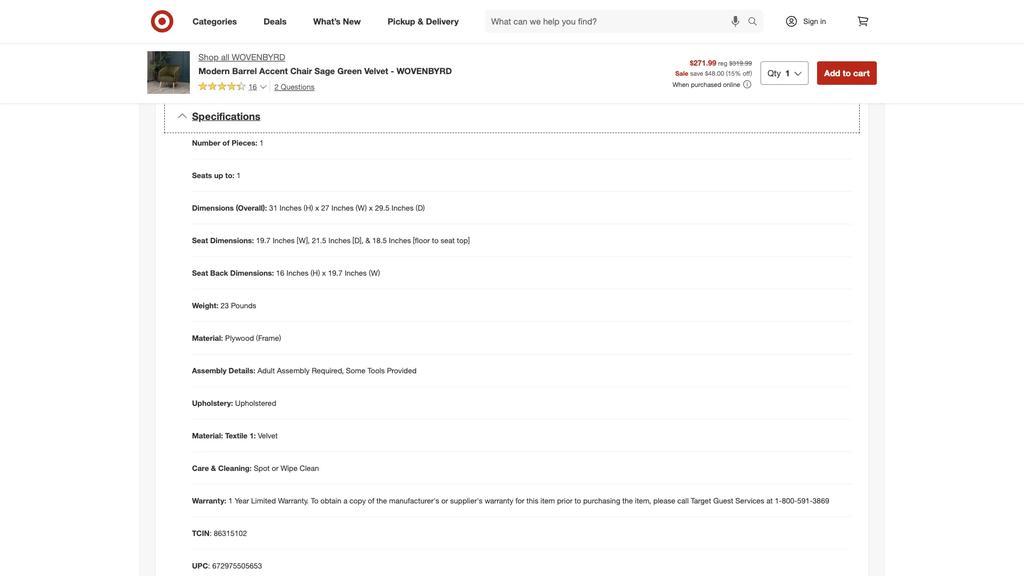 Task type: describe. For each thing, give the bounding box(es) containing it.
in left leg
[[244, 50, 249, 59]]

0 horizontal spatial x
[[315, 203, 319, 213]]

0 horizontal spatial spot
[[203, 65, 219, 74]]

shop all wovenbyrd modern barrel accent chair sage green velvet - wovenbyrd
[[199, 52, 452, 76]]

to:
[[225, 171, 235, 180]]

1 right qty
[[786, 68, 791, 78]]

inches left "(d)"
[[392, 203, 414, 213]]

upholstery: upholstered
[[192, 399, 277, 408]]

1 horizontal spatial to
[[575, 496, 582, 506]]

image of modern barrel accent chair sage green velvet - wovenbyrd image
[[147, 51, 190, 94]]

space
[[286, 20, 307, 30]]

0 vertical spatial dimensions:
[[210, 236, 254, 245]]

add to cart button
[[818, 61, 878, 85]]

591-
[[798, 496, 813, 506]]

seat
[[441, 236, 455, 245]]

weight: 23 pounds
[[192, 301, 257, 310]]

clean
[[300, 464, 319, 473]]

1 horizontal spatial 19.7
[[328, 268, 343, 278]]

cleaning:
[[218, 464, 252, 473]]

call
[[678, 496, 689, 506]]

add
[[825, 68, 841, 78]]

What can we help you find? suggestions appear below search field
[[485, 10, 751, 33]]

2 assembly from the left
[[277, 366, 310, 375]]

1 horizontal spatial of
[[368, 496, 375, 506]]

pickup & delivery link
[[379, 10, 472, 33]]

target
[[691, 496, 712, 506]]

inches down "[d],"
[[345, 268, 367, 278]]

weight:
[[192, 301, 219, 310]]

please
[[654, 496, 676, 506]]

obtain
[[321, 496, 342, 506]]

all
[[221, 52, 230, 62]]

1 vertical spatial &
[[366, 236, 371, 245]]

0 horizontal spatial 19.7
[[256, 236, 271, 245]]

purchasing
[[584, 496, 621, 506]]

green
[[338, 66, 362, 76]]

86315102
[[214, 529, 247, 538]]

sage
[[315, 66, 335, 76]]

back
[[210, 268, 228, 278]]

enjoy in your living room, bedroom, or entrway
[[203, 35, 358, 44]]

or left wipe
[[272, 464, 279, 473]]

specifications button
[[164, 99, 861, 133]]

in left any
[[265, 20, 270, 30]]

shines
[[318, 20, 339, 30]]

pounds
[[231, 301, 257, 310]]

1 horizontal spatial x
[[322, 268, 326, 278]]

leg
[[251, 50, 262, 59]]

number of pieces: 1
[[192, 138, 264, 147]]

upholstery:
[[192, 399, 233, 408]]

1 the from the left
[[377, 496, 387, 506]]

2 questions link
[[270, 81, 315, 93]]

1 vertical spatial velvet
[[258, 431, 278, 440]]

1 left year
[[229, 496, 233, 506]]

[w],
[[297, 236, 310, 245]]

prior
[[558, 496, 573, 506]]

with
[[241, 65, 255, 74]]

0 horizontal spatial (w)
[[356, 203, 367, 213]]

(
[[727, 69, 728, 77]]

item
[[541, 496, 555, 506]]

48.00
[[709, 69, 725, 77]]

sign
[[804, 17, 819, 26]]

easy screw-in leg assembly
[[203, 50, 296, 59]]

off
[[743, 69, 751, 77]]

entrway
[[331, 35, 358, 44]]

its
[[239, 20, 247, 30]]

672975505653
[[212, 561, 262, 571]]

18.5
[[373, 236, 387, 245]]

seat back dimensions: 16 inches (h) x 19.7 inches (w)
[[192, 268, 380, 278]]

0 vertical spatial (h)
[[304, 203, 313, 213]]

cart
[[854, 68, 871, 78]]

15
[[728, 69, 736, 77]]

1 right to:
[[237, 171, 241, 180]]

pieces:
[[232, 138, 258, 147]]

adult
[[258, 366, 275, 375]]

(overall):
[[236, 203, 267, 213]]

limited
[[251, 496, 276, 506]]

seat for seat back dimensions: 16 inches (h) x 19.7 inches (w)
[[192, 268, 208, 278]]

[floor
[[413, 236, 430, 245]]

easy
[[203, 50, 219, 59]]

1 vertical spatial (h)
[[311, 268, 320, 278]]

1 horizontal spatial 16
[[276, 268, 285, 278]]

& for care & cleaning: spot or wipe clean
[[211, 464, 216, 473]]

1 horizontal spatial a
[[344, 496, 348, 506]]

care & cleaning: spot or wipe clean
[[192, 464, 319, 473]]

enjoy
[[203, 35, 221, 44]]

modern
[[199, 66, 230, 76]]

warranty: 1 year limited warranty. to obtain a copy of the manufacturer's or supplier's warranty for this item prior to purchasing the item, please call target guest services at 1-800-591-3869
[[192, 496, 830, 506]]

sign in link
[[777, 10, 843, 33]]

upc : 672975505653
[[192, 561, 262, 571]]

categories
[[193, 16, 237, 26]]

inches right 18.5
[[389, 236, 411, 245]]

%
[[736, 69, 742, 77]]

sale
[[676, 69, 689, 77]]

upc
[[192, 561, 208, 571]]

: for upc
[[208, 561, 210, 571]]

2 horizontal spatial x
[[369, 203, 373, 213]]

inches down [w],
[[287, 268, 309, 278]]

tcin : 86315102
[[192, 529, 247, 538]]

0 vertical spatial as
[[341, 20, 349, 30]]

living
[[248, 35, 265, 44]]

16 link
[[199, 81, 268, 94]]

needed
[[313, 65, 338, 74]]

qty 1
[[768, 68, 791, 78]]

cloth
[[284, 65, 301, 74]]

1 right pieces:
[[260, 138, 264, 147]]

plywood
[[225, 333, 254, 343]]

what's
[[313, 16, 341, 26]]

material: textile 1: velvet
[[192, 431, 278, 440]]

provided
[[387, 366, 417, 375]]

pair
[[357, 20, 370, 30]]



Task type: locate. For each thing, give the bounding box(es) containing it.
at
[[767, 496, 773, 506]]

any
[[273, 20, 284, 30]]

wipe
[[281, 464, 298, 473]]

accent
[[259, 66, 288, 76]]

2 material: from the top
[[192, 431, 223, 440]]

questions
[[281, 82, 315, 91]]

a left 'copy'
[[344, 496, 348, 506]]

stands on its own in any space or shines as a pair
[[203, 20, 370, 30]]

1 assembly from the left
[[192, 366, 227, 375]]

1 vertical spatial spot
[[254, 464, 270, 473]]

up
[[214, 171, 223, 180]]

services
[[736, 496, 765, 506]]

in right sign
[[821, 17, 827, 26]]

pickup
[[388, 16, 416, 26]]

new
[[343, 16, 361, 26]]

warranty:
[[192, 496, 227, 506]]

supplier's
[[451, 496, 483, 506]]

23
[[221, 301, 229, 310]]

0 vertical spatial (w)
[[356, 203, 367, 213]]

wovenbyrd right -
[[397, 66, 452, 76]]

to left seat
[[432, 236, 439, 245]]

x
[[315, 203, 319, 213], [369, 203, 373, 213], [322, 268, 326, 278]]

warranty.
[[278, 496, 309, 506]]

0 vertical spatial of
[[223, 138, 230, 147]]

1
[[786, 68, 791, 78], [260, 138, 264, 147], [237, 171, 241, 180], [229, 496, 233, 506]]

(h)
[[304, 203, 313, 213], [311, 268, 320, 278]]

(d)
[[416, 203, 425, 213]]

1-
[[776, 496, 783, 506]]

1 vertical spatial seat
[[192, 268, 208, 278]]

1 horizontal spatial velvet
[[365, 66, 389, 76]]

1 vertical spatial wovenbyrd
[[397, 66, 452, 76]]

0 vertical spatial spot
[[203, 65, 219, 74]]

seat
[[192, 236, 208, 245], [192, 268, 208, 278]]

2 horizontal spatial to
[[843, 68, 852, 78]]

inches right 31
[[280, 203, 302, 213]]

19.7
[[256, 236, 271, 245], [328, 268, 343, 278]]

dimensions
[[192, 203, 234, 213]]

: for tcin
[[210, 529, 212, 538]]

material: for material: textile 1: velvet
[[192, 431, 223, 440]]

the right 'copy'
[[377, 496, 387, 506]]

1 horizontal spatial wovenbyrd
[[397, 66, 452, 76]]

2 horizontal spatial &
[[418, 16, 424, 26]]

seat left back
[[192, 268, 208, 278]]

wovenbyrd up the with
[[232, 52, 285, 62]]

inches right the 27
[[332, 203, 354, 213]]

to right prior
[[575, 496, 582, 506]]

dimensions (overall): 31 inches (h) x 27 inches (w) x 29.5 inches (d)
[[192, 203, 425, 213]]

2 vertical spatial a
[[344, 496, 348, 506]]

(h) left the 27
[[304, 203, 313, 213]]

& right pickup
[[418, 16, 424, 26]]

to
[[843, 68, 852, 78], [432, 236, 439, 245], [575, 496, 582, 506]]

0 horizontal spatial a
[[257, 65, 261, 74]]

3869
[[813, 496, 830, 506]]

or down shines
[[323, 35, 329, 44]]

1 vertical spatial as
[[303, 65, 311, 74]]

1 vertical spatial 16
[[276, 268, 285, 278]]

a left pair
[[351, 20, 355, 30]]

in left your
[[223, 35, 229, 44]]

0 vertical spatial &
[[418, 16, 424, 26]]

1 horizontal spatial as
[[341, 20, 349, 30]]

for
[[516, 496, 525, 506]]

800-
[[783, 496, 798, 506]]

1 material: from the top
[[192, 333, 223, 343]]

in
[[821, 17, 827, 26], [265, 20, 270, 30], [223, 35, 229, 44], [244, 50, 249, 59]]

dimensions: right back
[[230, 268, 274, 278]]

x left the 27
[[315, 203, 319, 213]]

warranty
[[485, 496, 514, 506]]

material:
[[192, 333, 223, 343], [192, 431, 223, 440]]

1 vertical spatial 19.7
[[328, 268, 343, 278]]

: left 86315102
[[210, 529, 212, 538]]

velvet inside shop all wovenbyrd modern barrel accent chair sage green velvet - wovenbyrd
[[365, 66, 389, 76]]

: left the 672975505653
[[208, 561, 210, 571]]

inches left "[d],"
[[329, 236, 351, 245]]

1 horizontal spatial assembly
[[277, 366, 310, 375]]

in inside sign in link
[[821, 17, 827, 26]]

assembly up the 'upholstery:'
[[192, 366, 227, 375]]

0 horizontal spatial wovenbyrd
[[232, 52, 285, 62]]

(w) left 29.5
[[356, 203, 367, 213]]

of right 'copy'
[[368, 496, 375, 506]]

care
[[192, 464, 209, 473]]

upholstered
[[235, 399, 277, 408]]

tcin
[[192, 529, 210, 538]]

0 vertical spatial material:
[[192, 333, 223, 343]]

0 horizontal spatial of
[[223, 138, 230, 147]]

spot down shop
[[203, 65, 219, 74]]

2 seat from the top
[[192, 268, 208, 278]]

(h) down "21.5"
[[311, 268, 320, 278]]

$271.99 reg $319.99 sale save $ 48.00 ( 15 % off )
[[676, 58, 753, 77]]

number
[[192, 138, 221, 147]]

1 horizontal spatial spot
[[254, 464, 270, 473]]

& right care
[[211, 464, 216, 473]]

1 seat from the top
[[192, 236, 208, 245]]

(w) down 18.5
[[369, 268, 380, 278]]

assembly details: adult assembly required, some tools provided
[[192, 366, 417, 375]]

to inside add to cart "button"
[[843, 68, 852, 78]]

deals
[[264, 16, 287, 26]]

(frame)
[[256, 333, 281, 343]]

1 vertical spatial a
[[257, 65, 261, 74]]

assembly right adult
[[277, 366, 310, 375]]

on
[[228, 20, 237, 30]]

1 vertical spatial to
[[432, 236, 439, 245]]

0 horizontal spatial as
[[303, 65, 311, 74]]

material: for material: plywood (frame)
[[192, 333, 223, 343]]

velvet
[[365, 66, 389, 76], [258, 431, 278, 440]]

& for pickup & delivery
[[418, 16, 424, 26]]

to right add
[[843, 68, 852, 78]]

0 horizontal spatial velvet
[[258, 431, 278, 440]]

own
[[249, 20, 263, 30]]

0 vertical spatial :
[[210, 529, 212, 538]]

material: left 'textile'
[[192, 431, 223, 440]]

a right the with
[[257, 65, 261, 74]]

add to cart
[[825, 68, 871, 78]]

seats
[[192, 171, 212, 180]]

0 vertical spatial 16
[[249, 82, 257, 91]]

or
[[309, 20, 316, 30], [323, 35, 329, 44], [272, 464, 279, 473], [442, 496, 449, 506]]

0 horizontal spatial assembly
[[192, 366, 227, 375]]

1 vertical spatial (w)
[[369, 268, 380, 278]]

2 vertical spatial &
[[211, 464, 216, 473]]

spot clean with a damp cloth as needed
[[203, 65, 338, 74]]

as up 'entrway'
[[341, 20, 349, 30]]

the left item,
[[623, 496, 634, 506]]

material: left plywood
[[192, 333, 223, 343]]

seats up to: 1
[[192, 171, 241, 180]]

0 vertical spatial wovenbyrd
[[232, 52, 285, 62]]

x left 29.5
[[369, 203, 373, 213]]

[d],
[[353, 236, 364, 245]]

seat down dimensions
[[192, 236, 208, 245]]

material: plywood (frame)
[[192, 333, 281, 343]]

the
[[377, 496, 387, 506], [623, 496, 634, 506]]

:
[[210, 529, 212, 538], [208, 561, 210, 571]]

dimensions: up back
[[210, 236, 254, 245]]

save
[[691, 69, 704, 77]]

tools
[[368, 366, 385, 375]]

required,
[[312, 366, 344, 375]]

inches left [w],
[[273, 236, 295, 245]]

delivery
[[426, 16, 459, 26]]

a
[[351, 20, 355, 30], [257, 65, 261, 74], [344, 496, 348, 506]]

1 vertical spatial of
[[368, 496, 375, 506]]

& inside pickup & delivery link
[[418, 16, 424, 26]]

& right "[d],"
[[366, 236, 371, 245]]

item,
[[636, 496, 652, 506]]

2 vertical spatial to
[[575, 496, 582, 506]]

what's new link
[[304, 10, 375, 33]]

0 horizontal spatial to
[[432, 236, 439, 245]]

2 questions
[[275, 82, 315, 91]]

19.7 down 31
[[256, 236, 271, 245]]

this
[[527, 496, 539, 506]]

1 vertical spatial :
[[208, 561, 210, 571]]

0 vertical spatial a
[[351, 20, 355, 30]]

pickup & delivery
[[388, 16, 459, 26]]

velvet left -
[[365, 66, 389, 76]]

0 horizontal spatial 16
[[249, 82, 257, 91]]

1 vertical spatial dimensions:
[[230, 268, 274, 278]]

as right cloth
[[303, 65, 311, 74]]

31
[[269, 203, 278, 213]]

qty
[[768, 68, 782, 78]]

year
[[235, 496, 249, 506]]

inches
[[280, 203, 302, 213], [332, 203, 354, 213], [392, 203, 414, 213], [273, 236, 295, 245], [329, 236, 351, 245], [389, 236, 411, 245], [287, 268, 309, 278], [345, 268, 367, 278]]

or left supplier's
[[442, 496, 449, 506]]

2 the from the left
[[623, 496, 634, 506]]

seat dimensions: 19.7 inches [w], 21.5 inches [d], & 18.5 inches [floor to seat top]
[[192, 236, 470, 245]]

seat for seat dimensions: 19.7 inches [w], 21.5 inches [d], & 18.5 inches [floor to seat top]
[[192, 236, 208, 245]]

of left pieces:
[[223, 138, 230, 147]]

damp
[[263, 65, 282, 74]]

19.7 down seat dimensions: 19.7 inches [w], 21.5 inches [d], & 18.5 inches [floor to seat top]
[[328, 268, 343, 278]]

x down "21.5"
[[322, 268, 326, 278]]

spot right cleaning:
[[254, 464, 270, 473]]

0 vertical spatial velvet
[[365, 66, 389, 76]]

1 horizontal spatial the
[[623, 496, 634, 506]]

0 horizontal spatial &
[[211, 464, 216, 473]]

shop
[[199, 52, 219, 62]]

barrel
[[232, 66, 257, 76]]

1 horizontal spatial &
[[366, 236, 371, 245]]

of
[[223, 138, 230, 147], [368, 496, 375, 506]]

0 vertical spatial to
[[843, 68, 852, 78]]

1 horizontal spatial (w)
[[369, 268, 380, 278]]

0 vertical spatial seat
[[192, 236, 208, 245]]

or right space
[[309, 20, 316, 30]]

2 horizontal spatial a
[[351, 20, 355, 30]]

dimensions:
[[210, 236, 254, 245], [230, 268, 274, 278]]

1 vertical spatial material:
[[192, 431, 223, 440]]

velvet right the 1:
[[258, 431, 278, 440]]

0 horizontal spatial the
[[377, 496, 387, 506]]

0 vertical spatial 19.7
[[256, 236, 271, 245]]



Task type: vqa. For each thing, say whether or not it's contained in the screenshot.
10.00
no



